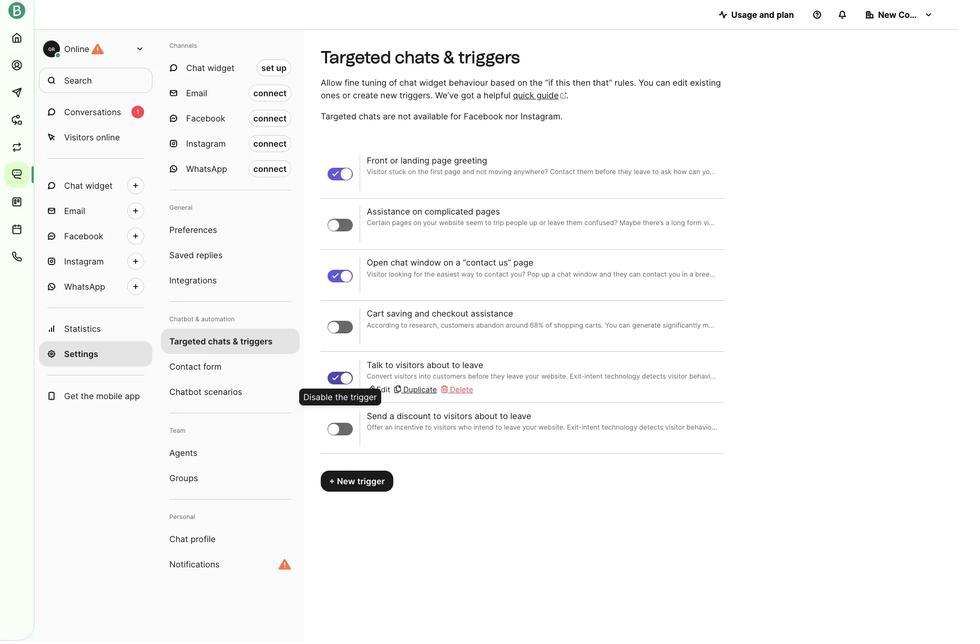 Task type: locate. For each thing, give the bounding box(es) containing it.
0 vertical spatial can
[[656, 77, 671, 88]]

0 vertical spatial page
[[432, 155, 452, 166]]

visitors inside talk to visitors about to leave link
[[396, 360, 425, 370]]

leave down talk to visitors about to leave link
[[511, 411, 532, 421]]

looking
[[389, 270, 412, 278]]

& up contact form link
[[233, 336, 238, 347]]

chat
[[186, 63, 205, 73], [64, 180, 83, 191], [169, 534, 188, 545]]

0 horizontal spatial visitors
[[396, 360, 425, 370]]

1 vertical spatial chats
[[359, 111, 381, 122]]

2 horizontal spatial on
[[518, 77, 528, 88]]

0 horizontal spatial triggers
[[241, 336, 273, 347]]

chat up looking
[[391, 258, 408, 268]]

preferences link
[[161, 217, 300, 243]]

1 horizontal spatial whatsapp
[[186, 164, 227, 174]]

1 horizontal spatial can
[[656, 77, 671, 88]]

on
[[518, 77, 528, 88], [413, 206, 423, 217], [444, 258, 454, 268]]

visitors
[[64, 132, 94, 143]]

email
[[825, 270, 842, 278]]

1 vertical spatial window
[[573, 270, 598, 278]]

chat right the pop
[[558, 270, 572, 278]]

2 vertical spatial chats
[[208, 336, 231, 347]]

duplicate
[[404, 385, 437, 394]]

0 vertical spatial chat widget
[[186, 63, 235, 73]]

1 vertical spatial and
[[600, 270, 612, 278]]

0 vertical spatial triggers
[[459, 47, 520, 67]]

widget up email link at left
[[85, 180, 113, 191]]

&
[[444, 47, 455, 67], [195, 315, 199, 323], [233, 336, 238, 347]]

1 horizontal spatial window
[[573, 270, 598, 278]]

0 horizontal spatial facebook
[[64, 231, 103, 242]]

visitors down delete button
[[444, 411, 473, 421]]

2 horizontal spatial and
[[760, 9, 775, 20]]

up right set
[[276, 63, 287, 73]]

1 vertical spatial page
[[514, 258, 534, 268]]

chat profile
[[169, 534, 216, 545]]

chatbot left automation
[[169, 315, 194, 323]]

on up the easiest
[[444, 258, 454, 268]]

window up the easiest
[[411, 258, 441, 268]]

0 vertical spatial about
[[427, 360, 450, 370]]

2 horizontal spatial chats
[[395, 47, 440, 67]]

visitors inside send a discount to visitors about to leave "link"
[[444, 411, 473, 421]]

chat widget down channels
[[186, 63, 235, 73]]

based
[[491, 77, 515, 88]]

visitors online link
[[39, 125, 153, 150]]

wait
[[790, 270, 803, 278]]

or down fine
[[343, 90, 351, 101]]

usage and plan
[[732, 9, 795, 20]]

1 vertical spatial new
[[337, 476, 355, 487]]

0 vertical spatial email
[[186, 88, 207, 98]]

1 horizontal spatial contact
[[643, 270, 667, 278]]

landing
[[401, 155, 430, 166]]

1 vertical spatial can
[[630, 270, 641, 278]]

chat inside the chat widget "link"
[[64, 180, 83, 191]]

edit
[[673, 77, 688, 88]]

about
[[427, 360, 450, 370], [475, 411, 498, 421]]

up right the pop
[[542, 270, 550, 278]]

3 connect from the top
[[253, 138, 287, 149]]

targeted chats & triggers up of
[[321, 47, 520, 67]]

1 vertical spatial targeted chats & triggers
[[169, 336, 273, 347]]

chats up of
[[395, 47, 440, 67]]

1 vertical spatial chat
[[64, 180, 83, 191]]

1 horizontal spatial triggers
[[459, 47, 520, 67]]

notifications link
[[161, 552, 300, 577]]

0 horizontal spatial and
[[415, 309, 430, 319]]

1 vertical spatial or
[[390, 155, 398, 166]]

1 vertical spatial email
[[64, 206, 85, 216]]

1 horizontal spatial or
[[390, 155, 398, 166]]

0 horizontal spatial on
[[413, 206, 423, 217]]

1 horizontal spatial up
[[542, 270, 550, 278]]

chat inside chat profile link
[[169, 534, 188, 545]]

email down channels
[[186, 88, 207, 98]]

visitors up duplicate button on the left bottom
[[396, 360, 425, 370]]

chatbot down contact
[[169, 387, 202, 397]]

chat up email link at left
[[64, 180, 83, 191]]

2 vertical spatial widget
[[85, 180, 113, 191]]

1 vertical spatial &
[[195, 315, 199, 323]]

allow
[[321, 77, 342, 88]]

new left company
[[879, 9, 897, 20]]

0 vertical spatial chatbot
[[169, 315, 194, 323]]

connect for instagram
[[253, 138, 287, 149]]

widget up we've
[[420, 77, 447, 88]]

1 vertical spatial chatbot
[[169, 387, 202, 397]]

1 vertical spatial on
[[413, 206, 423, 217]]

0 horizontal spatial window
[[411, 258, 441, 268]]

0 horizontal spatial page
[[432, 155, 452, 166]]

get the mobile app link
[[39, 384, 153, 409]]

1 horizontal spatial facebook
[[186, 113, 225, 124]]

can right you
[[656, 77, 671, 88]]

1 chatbot from the top
[[169, 315, 194, 323]]

statistics
[[64, 324, 101, 334]]

1 vertical spatial up
[[542, 270, 550, 278]]

can
[[656, 77, 671, 88], [630, 270, 641, 278]]

1 horizontal spatial and
[[600, 270, 612, 278]]

a right the got
[[477, 90, 482, 101]]

0 horizontal spatial can
[[630, 270, 641, 278]]

chatbot scenarios link
[[161, 379, 300, 405]]

get the mobile app
[[64, 391, 140, 401]]

saved replies link
[[161, 243, 300, 268]]

2 chatbot from the top
[[169, 387, 202, 397]]

0 vertical spatial targeted
[[321, 47, 391, 67]]

chat down personal
[[169, 534, 188, 545]]

online
[[96, 132, 120, 143]]

set up
[[262, 63, 287, 73]]

whatsapp up general
[[186, 164, 227, 174]]

0 horizontal spatial about
[[427, 360, 450, 370]]

email up the facebook link
[[64, 206, 85, 216]]

chatbot for chatbot & automation
[[169, 315, 194, 323]]

0 vertical spatial visitors
[[396, 360, 425, 370]]

talk to visitors about to leave
[[367, 360, 484, 370]]

page inside open chat window on a "contact us" page visitor looking for the easiest way to contact you? pop up a chat window and they can contact you in a breeze, rather than having to wait for an email back. just enter the url for your "co
[[514, 258, 534, 268]]

statistics link
[[39, 316, 153, 342]]

whatsapp down instagram link
[[64, 282, 105, 292]]

can right the they
[[630, 270, 641, 278]]

about inside talk to visitors about to leave link
[[427, 360, 450, 370]]

widget
[[208, 63, 235, 73], [420, 77, 447, 88], [85, 180, 113, 191]]

window left the they
[[573, 270, 598, 278]]

page right 'landing'
[[432, 155, 452, 166]]

2 connect from the top
[[253, 113, 287, 124]]

0 vertical spatial and
[[760, 9, 775, 20]]

up
[[276, 63, 287, 73], [542, 270, 550, 278]]

0 vertical spatial new
[[879, 9, 897, 20]]

0 horizontal spatial chats
[[208, 336, 231, 347]]

widget left set
[[208, 63, 235, 73]]

0 vertical spatial or
[[343, 90, 351, 101]]

0 horizontal spatial email
[[64, 206, 85, 216]]

new
[[381, 90, 397, 101]]

search link
[[39, 68, 153, 93]]

contact down the us"
[[485, 270, 509, 278]]

pop
[[528, 270, 540, 278]]

scenarios
[[204, 387, 242, 397]]

targeted chats & triggers down automation
[[169, 336, 273, 347]]

form
[[203, 362, 222, 372]]

chats left are in the top left of the page
[[359, 111, 381, 122]]

delete
[[450, 385, 474, 394]]

1 horizontal spatial widget
[[208, 63, 235, 73]]

mobile
[[96, 391, 123, 401]]

leave inside "link"
[[511, 411, 532, 421]]

targeted up fine
[[321, 47, 391, 67]]

connect for facebook
[[253, 113, 287, 124]]

.
[[567, 90, 569, 101]]

1 horizontal spatial &
[[233, 336, 238, 347]]

automation
[[201, 315, 235, 323]]

the left url
[[897, 270, 908, 278]]

0 vertical spatial chat
[[400, 77, 417, 88]]

on right assistance
[[413, 206, 423, 217]]

and
[[760, 9, 775, 20], [600, 270, 612, 278], [415, 309, 430, 319]]

or right front
[[390, 155, 398, 166]]

1 horizontal spatial page
[[514, 258, 534, 268]]

chat widget up email link at left
[[64, 180, 113, 191]]

channels
[[169, 42, 197, 49]]

new right '+'
[[337, 476, 355, 487]]

"if
[[545, 77, 554, 88]]

1 connect from the top
[[253, 88, 287, 98]]

settings
[[64, 349, 98, 359]]

a right "in"
[[690, 270, 694, 278]]

1 vertical spatial whatsapp
[[64, 282, 105, 292]]

targeted inside "link"
[[169, 336, 206, 347]]

chat down channels
[[186, 63, 205, 73]]

1 vertical spatial visitors
[[444, 411, 473, 421]]

chatbot scenarios
[[169, 387, 242, 397]]

targeted up contact
[[169, 336, 206, 347]]

1 horizontal spatial new
[[879, 9, 897, 20]]

and inside open chat window on a "contact us" page visitor looking for the easiest way to contact you? pop up a chat window and they can contact you in a breeze, rather than having to wait for an email back. just enter the url for your "co
[[600, 270, 612, 278]]

and left the they
[[600, 270, 612, 278]]

1 horizontal spatial instagram
[[186, 138, 226, 149]]

0 horizontal spatial widget
[[85, 180, 113, 191]]

"contact
[[463, 258, 497, 268]]

1 horizontal spatial about
[[475, 411, 498, 421]]

0 vertical spatial instagram
[[186, 138, 226, 149]]

0 horizontal spatial whatsapp
[[64, 282, 105, 292]]

chats
[[395, 47, 440, 67], [359, 111, 381, 122], [208, 336, 231, 347]]

1 horizontal spatial chats
[[359, 111, 381, 122]]

page up the you?
[[514, 258, 534, 268]]

4 connect from the top
[[253, 164, 287, 174]]

about inside send a discount to visitors about to leave "link"
[[475, 411, 498, 421]]

widget inside "link"
[[85, 180, 113, 191]]

they
[[614, 270, 628, 278]]

0 vertical spatial targeted chats & triggers
[[321, 47, 520, 67]]

chat widget
[[186, 63, 235, 73], [64, 180, 113, 191]]

open chat window on a "contact us" page visitor looking for the easiest way to contact you? pop up a chat window and they can contact you in a breeze, rather than having to wait for an email back. just enter the url for your "co
[[367, 258, 959, 278]]

leave up delete
[[463, 360, 484, 370]]

0 horizontal spatial or
[[343, 90, 351, 101]]

2 vertical spatial chat
[[169, 534, 188, 545]]

0 vertical spatial leave
[[463, 360, 484, 370]]

0 horizontal spatial new
[[337, 476, 355, 487]]

the left the easiest
[[425, 270, 435, 278]]

1 vertical spatial triggers
[[241, 336, 273, 347]]

in
[[683, 270, 688, 278]]

the up quick guide
[[530, 77, 543, 88]]

chats down automation
[[208, 336, 231, 347]]

1 horizontal spatial on
[[444, 258, 454, 268]]

usage
[[732, 9, 758, 20]]

on up quick
[[518, 77, 528, 88]]

0 vertical spatial up
[[276, 63, 287, 73]]

triggers up based
[[459, 47, 520, 67]]

triggers inside targeted chats & triggers "link"
[[241, 336, 273, 347]]

the right get
[[81, 391, 94, 401]]

search
[[64, 75, 92, 86]]

1 vertical spatial about
[[475, 411, 498, 421]]

contact
[[485, 270, 509, 278], [643, 270, 667, 278]]

to
[[476, 270, 483, 278], [782, 270, 788, 278], [386, 360, 394, 370], [452, 360, 460, 370], [434, 411, 442, 421], [500, 411, 508, 421]]

2 vertical spatial on
[[444, 258, 454, 268]]

0 vertical spatial &
[[444, 47, 455, 67]]

the
[[530, 77, 543, 88], [425, 270, 435, 278], [897, 270, 908, 278], [81, 391, 94, 401]]

and right saving
[[415, 309, 430, 319]]

or inside allow fine tuning of chat widget behaviour based on the "if this then that" rules. you can edit existing ones or create new triggers. we've got a helpful
[[343, 90, 351, 101]]

0 horizontal spatial contact
[[485, 270, 509, 278]]

integrations
[[169, 275, 217, 286]]

1 vertical spatial instagram
[[64, 256, 104, 267]]

contact form
[[169, 362, 222, 372]]

1 horizontal spatial visitors
[[444, 411, 473, 421]]

0 vertical spatial chats
[[395, 47, 440, 67]]

an
[[816, 270, 824, 278]]

0 horizontal spatial targeted chats & triggers
[[169, 336, 273, 347]]

are
[[383, 111, 396, 122]]

on inside open chat window on a "contact us" page visitor looking for the easiest way to contact you? pop up a chat window and they can contact you in a breeze, rather than having to wait for an email back. just enter the url for your "co
[[444, 258, 454, 268]]

a right send
[[390, 411, 395, 421]]

that"
[[593, 77, 613, 88]]

targeted down ones
[[321, 111, 357, 122]]

contact left you
[[643, 270, 667, 278]]

and left plan
[[760, 9, 775, 20]]

1 vertical spatial widget
[[420, 77, 447, 88]]

0 vertical spatial on
[[518, 77, 528, 88]]

& left automation
[[195, 315, 199, 323]]

you
[[669, 270, 681, 278]]

2 vertical spatial and
[[415, 309, 430, 319]]

chat up "triggers."
[[400, 77, 417, 88]]

visitor
[[367, 270, 387, 278]]

rather
[[721, 270, 741, 278]]

2 horizontal spatial widget
[[420, 77, 447, 88]]

targeted chats & triggers inside targeted chats & triggers "link"
[[169, 336, 273, 347]]

new
[[879, 9, 897, 20], [337, 476, 355, 487]]

triggers.
[[400, 90, 433, 101]]

connect
[[253, 88, 287, 98], [253, 113, 287, 124], [253, 138, 287, 149], [253, 164, 287, 174]]

triggers up contact form link
[[241, 336, 273, 347]]

checkout
[[432, 309, 469, 319]]

2 vertical spatial &
[[233, 336, 238, 347]]

1 horizontal spatial targeted chats & triggers
[[321, 47, 520, 67]]

guide
[[537, 90, 559, 101]]

1 horizontal spatial email
[[186, 88, 207, 98]]

set
[[262, 63, 274, 73]]

page
[[432, 155, 452, 166], [514, 258, 534, 268]]

& up behaviour
[[444, 47, 455, 67]]



Task type: describe. For each thing, give the bounding box(es) containing it.
just
[[863, 270, 877, 278]]

front or landing page greeting
[[367, 155, 487, 166]]

0 horizontal spatial instagram
[[64, 256, 104, 267]]

1 horizontal spatial chat widget
[[186, 63, 235, 73]]

assistance on complicated pages link
[[367, 206, 718, 228]]

chatbot for chatbot scenarios
[[169, 387, 202, 397]]

saved replies
[[169, 250, 223, 260]]

whatsapp inside whatsapp 'link'
[[64, 282, 105, 292]]

saving
[[387, 309, 413, 319]]

assistance on complicated pages
[[367, 206, 500, 217]]

rules.
[[615, 77, 637, 88]]

2 horizontal spatial facebook
[[464, 111, 503, 122]]

0 vertical spatial window
[[411, 258, 441, 268]]

a inside allow fine tuning of chat widget behaviour based on the "if this then that" rules. you can edit existing ones or create new triggers. we've got a helpful
[[477, 90, 482, 101]]

easiest
[[437, 270, 460, 278]]

connect for email
[[253, 88, 287, 98]]

plan
[[777, 9, 795, 20]]

tuning
[[362, 77, 387, 88]]

widget inside allow fine tuning of chat widget behaviour based on the "if this then that" rules. you can edit existing ones or create new triggers. we've got a helpful
[[420, 77, 447, 88]]

fine
[[345, 77, 360, 88]]

send
[[367, 411, 387, 421]]

assistance
[[471, 309, 513, 319]]

chat widget link
[[39, 173, 153, 198]]

facebook link
[[39, 224, 153, 249]]

usage and plan button
[[711, 4, 803, 25]]

cart saving and checkout assistance
[[367, 309, 513, 319]]

new inside button
[[879, 9, 897, 20]]

delete button
[[442, 384, 474, 395]]

the inside allow fine tuning of chat widget behaviour based on the "if this then that" rules. you can edit existing ones or create new triggers. we've got a helpful
[[530, 77, 543, 88]]

company
[[899, 9, 938, 20]]

not
[[398, 111, 411, 122]]

allow fine tuning of chat widget behaviour based on the "if this then that" rules. you can edit existing ones or create new triggers. we've got a helpful
[[321, 77, 721, 101]]

front
[[367, 155, 388, 166]]

2 horizontal spatial &
[[444, 47, 455, 67]]

general
[[169, 204, 193, 212]]

quick guide link
[[513, 90, 567, 101]]

replies
[[196, 250, 223, 260]]

quick guide
[[513, 90, 559, 101]]

chats inside "link"
[[208, 336, 231, 347]]

chat inside allow fine tuning of chat widget behaviour based on the "if this then that" rules. you can edit existing ones or create new triggers. we've got a helpful
[[400, 77, 417, 88]]

chat widget inside "link"
[[64, 180, 113, 191]]

contact
[[169, 362, 201, 372]]

integrations link
[[161, 268, 300, 293]]

saved
[[169, 250, 194, 260]]

can inside allow fine tuning of chat widget behaviour based on the "if this then that" rules. you can edit existing ones or create new triggers. we've got a helpful
[[656, 77, 671, 88]]

front or landing page greeting link
[[367, 155, 718, 177]]

1 contact from the left
[[485, 270, 509, 278]]

agents
[[169, 448, 197, 458]]

nor
[[506, 111, 519, 122]]

back.
[[844, 270, 861, 278]]

chat profile link
[[161, 527, 300, 552]]

0 vertical spatial widget
[[208, 63, 235, 73]]

personal
[[169, 513, 195, 521]]

contact form link
[[161, 354, 300, 379]]

gr
[[48, 46, 55, 52]]

targeted chats & triggers link
[[161, 329, 300, 354]]

on inside assistance on complicated pages link
[[413, 206, 423, 217]]

0 horizontal spatial up
[[276, 63, 287, 73]]

0 horizontal spatial &
[[195, 315, 199, 323]]

greeting
[[454, 155, 487, 166]]

new company button
[[858, 4, 942, 25]]

a right the pop
[[552, 270, 556, 278]]

for left an
[[805, 270, 814, 278]]

url
[[910, 270, 923, 278]]

and inside button
[[760, 9, 775, 20]]

breeze,
[[696, 270, 719, 278]]

profile
[[191, 534, 216, 545]]

a up the easiest
[[456, 258, 461, 268]]

helpful
[[484, 90, 511, 101]]

for right url
[[925, 270, 933, 278]]

can inside open chat window on a "contact us" page visitor looking for the easiest way to contact you? pop up a chat window and they can contact you in a breeze, rather than having to wait for an email back. just enter the url for your "co
[[630, 270, 641, 278]]

the inside get the mobile app link
[[81, 391, 94, 401]]

talk
[[367, 360, 383, 370]]

your
[[935, 270, 949, 278]]

1 vertical spatial targeted
[[321, 111, 357, 122]]

got
[[461, 90, 475, 101]]

create
[[353, 90, 378, 101]]

pages
[[476, 206, 500, 217]]

way
[[462, 270, 475, 278]]

having
[[759, 270, 780, 278]]

& inside "link"
[[233, 336, 238, 347]]

us"
[[499, 258, 511, 268]]

chatbot & automation
[[169, 315, 235, 323]]

for right looking
[[414, 270, 423, 278]]

than
[[742, 270, 757, 278]]

duplicate button
[[395, 384, 437, 395]]

available
[[414, 111, 448, 122]]

new company
[[879, 9, 938, 20]]

+
[[329, 476, 335, 487]]

0 vertical spatial whatsapp
[[186, 164, 227, 174]]

of
[[389, 77, 397, 88]]

2 vertical spatial chat
[[558, 270, 572, 278]]

get
[[64, 391, 78, 401]]

visitors online
[[64, 132, 120, 143]]

2 contact from the left
[[643, 270, 667, 278]]

connect for whatsapp
[[253, 164, 287, 174]]

quick
[[513, 90, 535, 101]]

on inside allow fine tuning of chat widget behaviour based on the "if this then that" rules. you can edit existing ones or create new triggers. we've got a helpful
[[518, 77, 528, 88]]

discount
[[397, 411, 431, 421]]

instagram.
[[521, 111, 563, 122]]

assistance
[[367, 206, 410, 217]]

open
[[367, 258, 388, 268]]

+ new trigger
[[329, 476, 385, 487]]

1 vertical spatial chat
[[391, 258, 408, 268]]

existing
[[691, 77, 721, 88]]

groups link
[[161, 466, 300, 491]]

edit
[[377, 385, 391, 394]]

we've
[[435, 90, 459, 101]]

1
[[136, 108, 139, 116]]

a inside "link"
[[390, 411, 395, 421]]

for down we've
[[451, 111, 462, 122]]

settings link
[[39, 342, 153, 367]]

you?
[[511, 270, 526, 278]]

send a discount to visitors about to leave
[[367, 411, 532, 421]]

edit link
[[367, 384, 391, 395]]

0 vertical spatial chat
[[186, 63, 205, 73]]

up inside open chat window on a "contact us" page visitor looking for the easiest way to contact you? pop up a chat window and they can contact you in a breeze, rather than having to wait for an email back. just enter the url for your "co
[[542, 270, 550, 278]]

instagram link
[[39, 249, 153, 274]]



Task type: vqa. For each thing, say whether or not it's contained in the screenshot.


